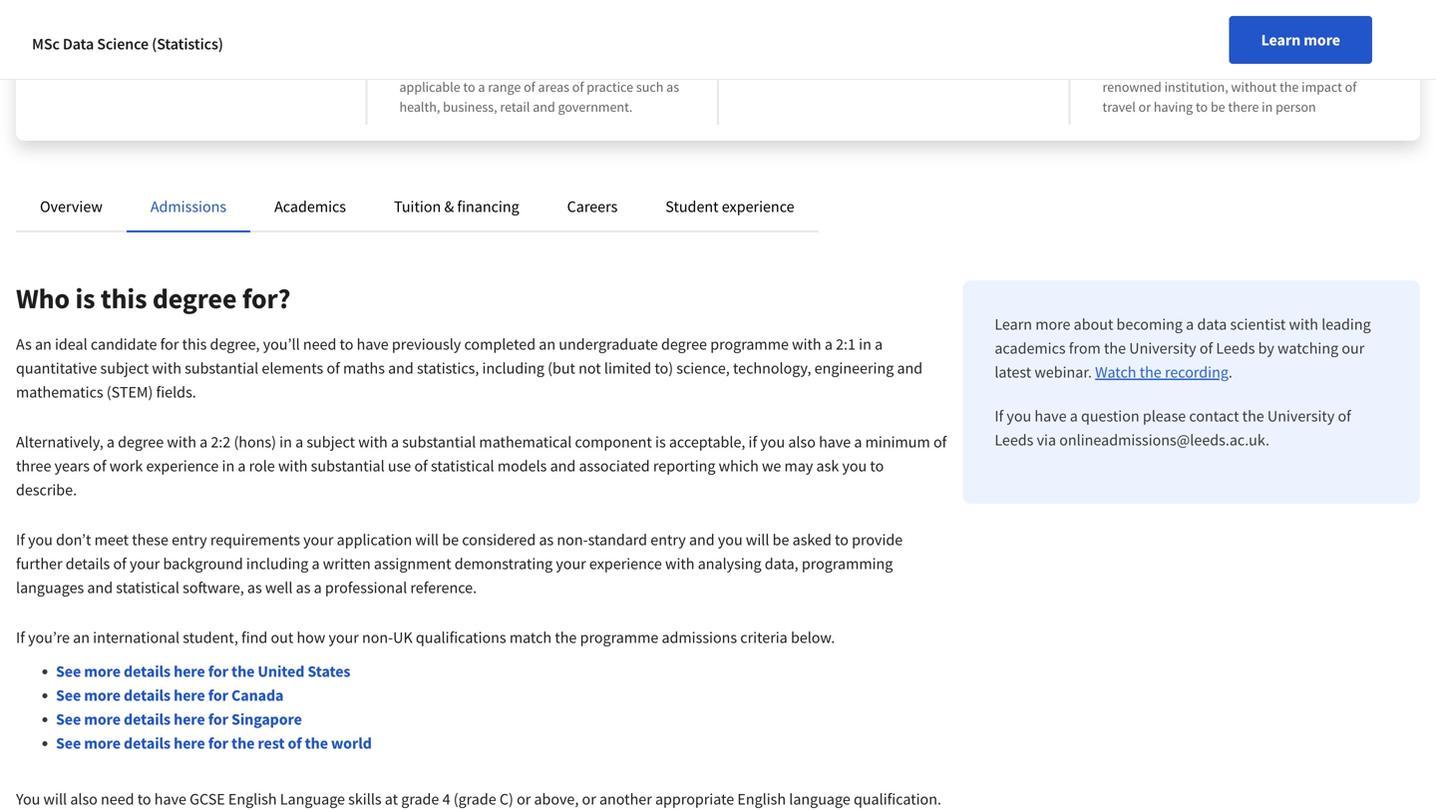 Task type: locate. For each thing, give the bounding box(es) containing it.
english right gcse
[[228, 789, 277, 809]]

criteria
[[741, 628, 788, 647]]

0 vertical spatial substantial
[[185, 358, 259, 378]]

from
[[1253, 58, 1281, 76], [1069, 338, 1101, 358]]

science
[[130, 30, 195, 55], [97, 34, 149, 54]]

2 see from the top
[[56, 685, 81, 705]]

a right earn
[[1133, 58, 1140, 76]]

0 vertical spatial non-
[[557, 530, 588, 550]]

alternatively, a degree with a 2:2 (hons) in a subject with a substantial mathematical component is acceptable, if you also have a minimum of three years of work experience in a role with substantial use of statistical models and associated reporting
[[16, 432, 947, 476]]

leeds
[[1216, 338, 1255, 358], [995, 430, 1034, 450]]

your
[[303, 530, 334, 550], [130, 554, 160, 574], [556, 554, 586, 574], [329, 628, 359, 647]]

have
[[357, 334, 389, 354], [1035, 406, 1067, 426], [819, 432, 851, 452], [154, 789, 186, 809]]

for up see more details here for the rest of the world link
[[208, 709, 228, 729]]

of inside learn more about becoming a data scientist with leading academics from the university of leeds by watching our latest webinar.
[[1200, 338, 1213, 358]]

a left role
[[238, 456, 246, 476]]

more inside button
[[1304, 30, 1341, 50]]

0 horizontal spatial experience
[[146, 456, 219, 476]]

student
[[666, 197, 719, 216]]

0 horizontal spatial also
[[70, 789, 98, 809]]

further
[[16, 554, 62, 574]]

learn up world-
[[1262, 30, 1301, 50]]

0 horizontal spatial entry
[[172, 530, 207, 550]]

1 vertical spatial statistical
[[431, 456, 494, 476]]

leading
[[1322, 314, 1371, 334]]

statistics,
[[417, 358, 479, 378]]

component
[[575, 432, 652, 452]]

1 vertical spatial from
[[1069, 338, 1101, 358]]

2 horizontal spatial or
[[1139, 98, 1151, 116]]

non- right considered
[[557, 530, 588, 550]]

experience inside if you don't meet these entry requirements your application will be considered as non-standard entry and you will be asked to provide further details of your background including a written assignment demonstrating your experience with analysing data, programming languages and statistical software, as well as a professional reference.
[[590, 554, 662, 574]]

degree inside the alternatively, a degree with a 2:2 (hons) in a subject with a substantial mathematical component is acceptable, if you also have a minimum of three years of work experience in a role with substantial use of statistical models and associated reporting
[[118, 432, 164, 452]]

also up "may"
[[788, 432, 816, 452]]

4 here from the top
[[174, 733, 205, 753]]

learn inside learn more about becoming a data scientist with leading academics from the university of leeds by watching our latest webinar.
[[995, 314, 1033, 334]]

have left gcse
[[154, 789, 186, 809]]

statistical down the these
[[116, 578, 180, 598]]

1 horizontal spatial will
[[415, 530, 439, 550]]

1 vertical spatial need
[[101, 789, 134, 809]]

1 horizontal spatial or
[[582, 789, 596, 809]]

admissions
[[662, 628, 737, 647]]

if for if you don't meet these entry requirements your application will be considered as non-standard entry and you will be asked to provide further details of your background including a written assignment demonstrating your experience with analysing data, programming languages and statistical software, as well as a professional reference.
[[16, 530, 25, 550]]

a inside if you have a question please contact the university of leeds via onlineadmissions@leeds.ac.uk.
[[1070, 406, 1078, 426]]

including down the completed
[[482, 358, 545, 378]]

to left gcse
[[137, 789, 151, 809]]

requirements
[[210, 530, 300, 550]]

with inside if you don't meet these entry requirements your application will be considered as non-standard entry and you will be asked to provide further details of your background including a written assignment demonstrating your experience with analysing data, programming languages and statistical software, as well as a professional reference.
[[665, 554, 695, 574]]

role
[[249, 456, 275, 476]]

government.
[[558, 98, 633, 116]]

learn more
[[1262, 30, 1341, 50]]

if inside if you don't meet these entry requirements your application will be considered as non-standard entry and you will be asked to provide further details of your background including a written assignment demonstrating your experience with analysing data, programming languages and statistical software, as well as a professional reference.
[[16, 530, 25, 550]]

0 horizontal spatial statistical
[[116, 578, 180, 598]]

0 horizontal spatial non-
[[362, 628, 393, 647]]

0 vertical spatial this
[[101, 281, 147, 316]]

2 vertical spatial if
[[16, 628, 25, 647]]

0 horizontal spatial will
[[43, 789, 67, 809]]

how
[[297, 628, 325, 647]]

skills up "areas" on the left top
[[558, 58, 587, 76]]

including up well
[[246, 554, 309, 574]]

(but
[[548, 358, 576, 378]]

subject right (hons)
[[307, 432, 355, 452]]

for right candidate
[[160, 334, 179, 354]]

or inside earn a prestigious degree from a world- renowned institution, without the impact of travel or having to be there in person
[[1139, 98, 1151, 116]]

2 horizontal spatial be
[[1211, 98, 1226, 116]]

and right models
[[550, 456, 576, 476]]

have up maths
[[357, 334, 389, 354]]

in
[[1262, 98, 1273, 116], [859, 334, 872, 354], [280, 432, 292, 452], [222, 456, 235, 476]]

here up see more details here for singapore link at the bottom left of the page
[[174, 685, 205, 705]]

0 vertical spatial including
[[482, 358, 545, 378]]

with up the fields. at left
[[152, 358, 182, 378]]

0 horizontal spatial subject
[[100, 358, 149, 378]]

of inside if you don't meet these entry requirements your application will be considered as non-standard entry and you will be asked to provide further details of your background including a written assignment demonstrating your experience with analysing data, programming languages and statistical software, as well as a professional reference.
[[113, 554, 126, 574]]

a right (hons)
[[295, 432, 303, 452]]

0 vertical spatial statistical
[[500, 58, 555, 76]]

if left you're
[[16, 628, 25, 647]]

degree up science,
[[661, 334, 707, 354]]

0 vertical spatial learn
[[1262, 30, 1301, 50]]

meet
[[94, 530, 129, 550]]

university inside learn more about becoming a data scientist with leading academics from the university of leeds by watching our latest webinar.
[[1130, 338, 1197, 358]]

statistical up range
[[500, 58, 555, 76]]

an up (but
[[539, 334, 556, 354]]

0 horizontal spatial including
[[246, 554, 309, 574]]

a left minimum
[[854, 432, 862, 452]]

more
[[1304, 30, 1341, 50], [1036, 314, 1071, 334], [84, 661, 121, 681], [84, 685, 121, 705], [84, 709, 121, 729], [84, 733, 121, 753]]

1 vertical spatial if
[[16, 530, 25, 550]]

the right watch
[[1140, 362, 1162, 382]]

0 vertical spatial from
[[1253, 58, 1281, 76]]

statistical
[[500, 58, 555, 76], [431, 456, 494, 476], [116, 578, 180, 598]]

from down about
[[1069, 338, 1101, 358]]

science inside master of science build in-demand statistical  skills and expertise applicable to a range of areas of practice such as health, business, retail and government.
[[130, 30, 195, 55]]

of right impact
[[1345, 78, 1357, 96]]

2 horizontal spatial statistical
[[500, 58, 555, 76]]

and inside the alternatively, a degree with a 2:2 (hons) in a subject with a substantial mathematical component is acceptable, if you also have a minimum of three years of work experience in a role with substantial use of statistical models and associated reporting
[[550, 456, 576, 476]]

may
[[785, 456, 813, 476]]

have inside you will also need to have gcse english language skills at grade 4 (grade c) or above, or another appropriate english language qualification.
[[154, 789, 186, 809]]

earn
[[1103, 58, 1130, 76]]

learn more button
[[1230, 16, 1373, 64]]

learn
[[1262, 30, 1301, 50], [995, 314, 1033, 334]]

2 english from the left
[[738, 789, 786, 809]]

be up assignment on the bottom of the page
[[442, 530, 459, 550]]

0 horizontal spatial or
[[517, 789, 531, 809]]

details up see more details here for canada link
[[124, 661, 171, 681]]

not
[[579, 358, 601, 378]]

degree inside earn a prestigious degree from a world- renowned institution, without the impact of travel or having to be there in person
[[1210, 58, 1250, 76]]

singapore
[[231, 709, 302, 729]]

learn for learn more
[[1262, 30, 1301, 50]]

including inside as an ideal candidate for this degree, you'll need to have previously completed an undergraduate degree programme with a 2:1 in a quantitative subject with substantial elements of maths and statistics, including (but not limited to) science, technology, engineering and mathematics (stem) fields.
[[482, 358, 545, 378]]

1 horizontal spatial this
[[182, 334, 207, 354]]

programme left admissions
[[580, 628, 659, 647]]

0 vertical spatial university
[[1130, 338, 1197, 358]]

this inside as an ideal candidate for this degree, you'll need to have previously completed an undergraduate degree programme with a 2:1 in a quantitative subject with substantial elements of maths and statistics, including (but not limited to) science, technology, engineering and mathematics (stem) fields.
[[182, 334, 207, 354]]

for?
[[242, 281, 291, 316]]

0 vertical spatial programme
[[711, 334, 789, 354]]

leeds left via
[[995, 430, 1034, 450]]

2 horizontal spatial experience
[[722, 197, 795, 216]]

if up further
[[16, 530, 25, 550]]

1 horizontal spatial from
[[1253, 58, 1281, 76]]

2 entry from the left
[[651, 530, 686, 550]]

master
[[48, 30, 105, 55]]

to inside "which we may ask you to describe."
[[870, 456, 884, 476]]

entry up background
[[172, 530, 207, 550]]

1 horizontal spatial be
[[773, 530, 790, 550]]

you
[[1007, 406, 1032, 426], [761, 432, 785, 452], [842, 456, 867, 476], [28, 530, 53, 550], [718, 530, 743, 550]]

previously
[[392, 334, 461, 354]]

0 horizontal spatial learn
[[995, 314, 1033, 334]]

skills inside you will also need to have gcse english language skills at grade 4 (grade c) or above, or another appropriate english language qualification.
[[348, 789, 382, 809]]

programme inside as an ideal candidate for this degree, you'll need to have previously completed an undergraduate degree programme with a 2:1 in a quantitative subject with substantial elements of maths and statistics, including (but not limited to) science, technology, engineering and mathematics (stem) fields.
[[711, 334, 789, 354]]

degree up work
[[118, 432, 164, 452]]

1 vertical spatial skills
[[348, 789, 382, 809]]

of right data
[[109, 30, 126, 55]]

1 horizontal spatial subject
[[307, 432, 355, 452]]

here down see more details here for singapore link at the bottom left of the page
[[174, 733, 205, 753]]

1 vertical spatial including
[[246, 554, 309, 574]]

and right engineering
[[897, 358, 923, 378]]

1 horizontal spatial statistical
[[431, 456, 494, 476]]

statistical inside master of science build in-demand statistical  skills and expertise applicable to a range of areas of practice such as health, business, retail and government.
[[500, 58, 555, 76]]

to inside as an ideal candidate for this degree, you'll need to have previously completed an undergraduate degree programme with a 2:1 in a quantitative subject with substantial elements of maths and statistics, including (but not limited to) science, technology, engineering and mathematics (stem) fields.
[[340, 334, 354, 354]]

experience down standard
[[590, 554, 662, 574]]

with left 2:2
[[167, 432, 196, 452]]

overview
[[40, 197, 103, 216]]

renowned
[[1103, 78, 1162, 96]]

experience down 2:2
[[146, 456, 219, 476]]

1 horizontal spatial learn
[[1262, 30, 1301, 50]]

learn inside button
[[1262, 30, 1301, 50]]

0 horizontal spatial programme
[[580, 628, 659, 647]]

1 horizontal spatial substantial
[[311, 456, 385, 476]]

with left 2:1
[[792, 334, 822, 354]]

reference.
[[410, 578, 477, 598]]

1 horizontal spatial also
[[788, 432, 816, 452]]

academics link
[[274, 197, 346, 216]]

from inside learn more about becoming a data scientist with leading academics from the university of leeds by watching our latest webinar.
[[1069, 338, 1101, 358]]

tuition & financing link
[[394, 197, 519, 216]]

0 vertical spatial leeds
[[1216, 338, 1255, 358]]

0 vertical spatial skills
[[558, 58, 587, 76]]

need inside you will also need to have gcse english language skills at grade 4 (grade c) or above, or another appropriate english language qualification.
[[101, 789, 134, 809]]

of left maths
[[327, 358, 340, 378]]

below.
[[791, 628, 835, 647]]

is up reporting
[[655, 432, 666, 452]]

who
[[16, 281, 70, 316]]

with
[[1289, 314, 1319, 334], [792, 334, 822, 354], [152, 358, 182, 378], [167, 432, 196, 452], [358, 432, 388, 452], [278, 456, 308, 476], [665, 554, 695, 574]]

an
[[35, 334, 52, 354], [539, 334, 556, 354], [73, 628, 90, 647]]

and down meet
[[87, 578, 113, 598]]

1 horizontal spatial including
[[482, 358, 545, 378]]

a
[[1133, 58, 1140, 76], [1283, 58, 1291, 76], [478, 78, 485, 96], [1186, 314, 1194, 334], [825, 334, 833, 354], [875, 334, 883, 354], [1070, 406, 1078, 426], [107, 432, 115, 452], [200, 432, 208, 452], [295, 432, 303, 452], [391, 432, 399, 452], [854, 432, 862, 452], [238, 456, 246, 476], [312, 554, 320, 574], [314, 578, 322, 598]]

of inside as an ideal candidate for this degree, you'll need to have previously completed an undergraduate degree programme with a 2:1 in a quantitative subject with substantial elements of maths and statistics, including (but not limited to) science, technology, engineering and mathematics (stem) fields.
[[327, 358, 340, 378]]

tuition
[[394, 197, 441, 216]]

experience right "student"
[[722, 197, 795, 216]]

1 horizontal spatial an
[[73, 628, 90, 647]]

1 horizontal spatial english
[[738, 789, 786, 809]]

substantial
[[185, 358, 259, 378], [402, 432, 476, 452], [311, 456, 385, 476]]

1 horizontal spatial skills
[[558, 58, 587, 76]]

1 vertical spatial university
[[1268, 406, 1335, 426]]

entry
[[172, 530, 207, 550], [651, 530, 686, 550]]

academics
[[995, 338, 1066, 358]]

data
[[63, 34, 94, 54]]

1 horizontal spatial need
[[303, 334, 337, 354]]

university up the watch the recording link
[[1130, 338, 1197, 358]]

0 horizontal spatial from
[[1069, 338, 1101, 358]]

0 vertical spatial experience
[[722, 197, 795, 216]]

0 vertical spatial need
[[303, 334, 337, 354]]

if inside if you have a question please contact the university of leeds via onlineadmissions@leeds.ac.uk.
[[995, 406, 1004, 426]]

be left there
[[1211, 98, 1226, 116]]

learn up academics
[[995, 314, 1033, 334]]

you up analysing
[[718, 530, 743, 550]]

1 horizontal spatial university
[[1268, 406, 1335, 426]]

this left the degree,
[[182, 334, 207, 354]]

0 horizontal spatial university
[[1130, 338, 1197, 358]]

4
[[443, 789, 450, 809]]

if you don't meet these entry requirements your application will be considered as non-standard entry and you will be asked to provide further details of your background including a written assignment demonstrating your experience with analysing data, programming languages and statistical software, as well as a professional reference.
[[16, 530, 903, 598]]

will up assignment on the bottom of the page
[[415, 530, 439, 550]]

to up programming
[[835, 530, 849, 550]]

with left analysing
[[665, 554, 695, 574]]

degree inside as an ideal candidate for this degree, you'll need to have previously completed an undergraduate degree programme with a 2:1 in a quantitative subject with substantial elements of maths and statistics, including (but not limited to) science, technology, engineering and mathematics (stem) fields.
[[661, 334, 707, 354]]

have up ask
[[819, 432, 851, 452]]

0 horizontal spatial is
[[75, 281, 95, 316]]

financing
[[457, 197, 519, 216]]

of right the rest
[[288, 733, 302, 753]]

details down see more details here for singapore link at the bottom left of the page
[[124, 733, 171, 753]]

1 vertical spatial leeds
[[995, 430, 1034, 450]]

see
[[56, 661, 81, 681], [56, 685, 81, 705], [56, 709, 81, 729], [56, 733, 81, 753]]

0 vertical spatial if
[[995, 406, 1004, 426]]

as right such
[[667, 78, 679, 96]]

a left 2:1
[[825, 334, 833, 354]]

will right you
[[43, 789, 67, 809]]

software,
[[183, 578, 244, 598]]

0 horizontal spatial english
[[228, 789, 277, 809]]

1 horizontal spatial is
[[655, 432, 666, 452]]

statistical inside the alternatively, a degree with a 2:2 (hons) in a subject with a substantial mathematical component is acceptable, if you also have a minimum of three years of work experience in a role with substantial use of statistical models and associated reporting
[[431, 456, 494, 476]]

subject inside the alternatively, a degree with a 2:2 (hons) in a subject with a substantial mathematical component is acceptable, if you also have a minimum of three years of work experience in a role with substantial use of statistical models and associated reporting
[[307, 432, 355, 452]]

0 vertical spatial also
[[788, 432, 816, 452]]

2 vertical spatial statistical
[[116, 578, 180, 598]]

as right well
[[296, 578, 311, 598]]

learn for learn more about becoming a data scientist with leading academics from the university of leeds by watching our latest webinar.
[[995, 314, 1033, 334]]

a inside master of science build in-demand statistical  skills and expertise applicable to a range of areas of practice such as health, business, retail and government.
[[478, 78, 485, 96]]

1 vertical spatial subject
[[307, 432, 355, 452]]

to)
[[655, 358, 673, 378]]

as
[[16, 334, 32, 354]]

united
[[258, 661, 305, 681]]

the inside earn a prestigious degree from a world- renowned institution, without the impact of travel or having to be there in person
[[1280, 78, 1299, 96]]

data,
[[765, 554, 799, 574]]

1 vertical spatial this
[[182, 334, 207, 354]]

from up without at the right top of the page
[[1253, 58, 1281, 76]]

written
[[323, 554, 371, 574]]

and
[[590, 58, 613, 76], [533, 98, 555, 116], [388, 358, 414, 378], [897, 358, 923, 378], [550, 456, 576, 476], [689, 530, 715, 550], [87, 578, 113, 598]]

of right "areas" on the left top
[[572, 78, 584, 96]]

who is this degree for?
[[16, 281, 291, 316]]

non- down professional
[[362, 628, 393, 647]]

of
[[109, 30, 126, 55], [524, 78, 535, 96], [572, 78, 584, 96], [1345, 78, 1357, 96], [1200, 338, 1213, 358], [327, 358, 340, 378], [1338, 406, 1352, 426], [934, 432, 947, 452], [93, 456, 106, 476], [414, 456, 428, 476], [113, 554, 126, 574], [288, 733, 302, 753]]

to inside if you don't meet these entry requirements your application will be considered as non-standard entry and you will be asked to provide further details of your background including a written assignment demonstrating your experience with analysing data, programming languages and statistical software, as well as a professional reference.
[[835, 530, 849, 550]]

substantial inside as an ideal candidate for this degree, you'll need to have previously completed an undergraduate degree programme with a 2:1 in a quantitative subject with substantial elements of maths and statistics, including (but not limited to) science, technology, engineering and mathematics (stem) fields.
[[185, 358, 259, 378]]

to down institution,
[[1196, 98, 1208, 116]]

will
[[415, 530, 439, 550], [746, 530, 770, 550], [43, 789, 67, 809]]

of down data
[[1200, 338, 1213, 358]]

2 vertical spatial experience
[[590, 554, 662, 574]]

you inside the alternatively, a degree with a 2:2 (hons) in a subject with a substantial mathematical component is acceptable, if you also have a minimum of three years of work experience in a role with substantial use of statistical models and associated reporting
[[761, 432, 785, 452]]

1 horizontal spatial entry
[[651, 530, 686, 550]]

1 vertical spatial also
[[70, 789, 98, 809]]

world-
[[1293, 58, 1331, 76]]

world
[[331, 733, 372, 753]]

details down don't
[[66, 554, 110, 574]]

1 vertical spatial experience
[[146, 456, 219, 476]]

1 horizontal spatial leeds
[[1216, 338, 1255, 358]]

0 horizontal spatial need
[[101, 789, 134, 809]]

0 horizontal spatial skills
[[348, 789, 382, 809]]

including
[[482, 358, 545, 378], [246, 554, 309, 574]]

to down minimum
[[870, 456, 884, 476]]

alternatively,
[[16, 432, 103, 452]]

person
[[1276, 98, 1317, 116]]

for inside as an ideal candidate for this degree, you'll need to have previously completed an undergraduate degree programme with a 2:1 in a quantitative subject with substantial elements of maths and statistics, including (but not limited to) science, technology, engineering and mathematics (stem) fields.
[[160, 334, 179, 354]]

mathematical
[[479, 432, 572, 452]]

your up written
[[303, 530, 334, 550]]

1 english from the left
[[228, 789, 277, 809]]

with up watching
[[1289, 314, 1319, 334]]

here up see more details here for canada link
[[174, 661, 205, 681]]

0 horizontal spatial substantial
[[185, 358, 259, 378]]

or right above,
[[582, 789, 596, 809]]

application
[[337, 530, 412, 550]]

details
[[66, 554, 110, 574], [124, 661, 171, 681], [124, 685, 171, 705], [124, 709, 171, 729], [124, 733, 171, 753]]

degree
[[1210, 58, 1250, 76], [153, 281, 237, 316], [661, 334, 707, 354], [118, 432, 164, 452]]

1 vertical spatial non-
[[362, 628, 393, 647]]

and down the previously
[[388, 358, 414, 378]]

this
[[101, 281, 147, 316], [182, 334, 207, 354]]

1 vertical spatial learn
[[995, 314, 1033, 334]]

university down watching
[[1268, 406, 1335, 426]]

1 horizontal spatial programme
[[711, 334, 789, 354]]

1 horizontal spatial experience
[[590, 554, 662, 574]]

0 vertical spatial is
[[75, 281, 95, 316]]

expertise
[[615, 58, 669, 76]]

at
[[385, 789, 398, 809]]

also inside you will also need to have gcse english language skills at grade 4 (grade c) or above, or another appropriate english language qualification.
[[70, 789, 98, 809]]

reporting
[[653, 456, 716, 476]]

the
[[1280, 78, 1299, 96], [1104, 338, 1126, 358], [1140, 362, 1162, 382], [1243, 406, 1265, 426], [555, 628, 577, 647], [231, 661, 255, 681], [231, 733, 255, 753], [305, 733, 328, 753]]

maths
[[343, 358, 385, 378]]

a left question
[[1070, 406, 1078, 426]]

2 vertical spatial substantial
[[311, 456, 385, 476]]

1 vertical spatial substantial
[[402, 432, 476, 452]]

an right as
[[35, 334, 52, 354]]

1 vertical spatial is
[[655, 432, 666, 452]]

build
[[400, 58, 430, 76]]

skills left at
[[348, 789, 382, 809]]

subject down candidate
[[100, 358, 149, 378]]

1 horizontal spatial non-
[[557, 530, 588, 550]]

from inside earn a prestigious degree from a world- renowned institution, without the impact of travel or having to be there in person
[[1253, 58, 1281, 76]]

the inside learn more about becoming a data scientist with leading academics from the university of leeds by watching our latest webinar.
[[1104, 338, 1126, 358]]

skills inside master of science build in-demand statistical  skills and expertise applicable to a range of areas of practice such as health, business, retail and government.
[[558, 58, 587, 76]]

of inside see more details here for the united states see more details here for canada see more details here for singapore see more details here for the rest of the world
[[288, 733, 302, 753]]

substantial up "which we may ask you to describe."
[[402, 432, 476, 452]]

in right (hons)
[[280, 432, 292, 452]]

contact
[[1190, 406, 1240, 426]]

details up see more details here for singapore link at the bottom left of the page
[[124, 685, 171, 705]]

of down our
[[1338, 406, 1352, 426]]

0 vertical spatial subject
[[100, 358, 149, 378]]

0 horizontal spatial leeds
[[995, 430, 1034, 450]]

your right how
[[329, 628, 359, 647]]

need right you
[[101, 789, 134, 809]]

be up data,
[[773, 530, 790, 550]]

a up 'use'
[[391, 432, 399, 452]]



Task type: vqa. For each thing, say whether or not it's contained in the screenshot.
Options list list box
no



Task type: describe. For each thing, give the bounding box(es) containing it.
demand
[[448, 58, 497, 76]]

details inside if you don't meet these entry requirements your application will be considered as non-standard entry and you will be asked to provide further details of your background including a written assignment demonstrating your experience with analysing data, programming languages and statistical software, as well as a professional reference.
[[66, 554, 110, 574]]

you will also need to have gcse english language skills at grade 4 (grade c) or above, or another appropriate english language qualification.
[[16, 789, 942, 811]]

of left work
[[93, 456, 106, 476]]

we
[[762, 456, 782, 476]]

academics
[[274, 197, 346, 216]]

data
[[1198, 314, 1227, 334]]

experience inside the alternatively, a degree with a 2:2 (hons) in a subject with a substantial mathematical component is acceptable, if you also have a minimum of three years of work experience in a role with substantial use of statistical models and associated reporting
[[146, 456, 219, 476]]

which
[[719, 456, 759, 476]]

also inside the alternatively, a degree with a 2:2 (hons) in a subject with a substantial mathematical component is acceptable, if you also have a minimum of three years of work experience in a role with substantial use of statistical models and associated reporting
[[788, 432, 816, 452]]

science,
[[677, 358, 730, 378]]

impact
[[1302, 78, 1343, 96]]

1 entry from the left
[[172, 530, 207, 550]]

tuition & financing
[[394, 197, 519, 216]]

having
[[1154, 98, 1193, 116]]

you inside if you have a question please contact the university of leeds via onlineadmissions@leeds.ac.uk.
[[1007, 406, 1032, 426]]

language
[[789, 789, 851, 809]]

have inside as an ideal candidate for this degree, you'll need to have previously completed an undergraduate degree programme with a 2:1 in a quantitative subject with substantial elements of maths and statistics, including (but not limited to) science, technology, engineering and mathematics (stem) fields.
[[357, 334, 389, 354]]

2 here from the top
[[174, 685, 205, 705]]

if
[[749, 432, 757, 452]]

you up further
[[28, 530, 53, 550]]

a left world-
[[1283, 58, 1291, 76]]

undergraduate
[[559, 334, 658, 354]]

the inside if you have a question please contact the university of leeds via onlineadmissions@leeds.ac.uk.
[[1243, 406, 1265, 426]]

the right match
[[555, 628, 577, 647]]

of left "areas" on the left top
[[524, 78, 535, 96]]

well
[[265, 578, 293, 598]]

in inside earn a prestigious degree from a world- renowned institution, without the impact of travel or having to be there in person
[[1262, 98, 1273, 116]]

onlineadmissions@leeds.ac.uk.
[[1060, 430, 1270, 450]]

(hons)
[[234, 432, 276, 452]]

see more details here for canada link
[[56, 685, 284, 705]]

4 see from the top
[[56, 733, 81, 753]]

careers link
[[567, 197, 618, 216]]

the left "world"
[[305, 733, 328, 753]]

in inside as an ideal candidate for this degree, you'll need to have previously completed an undergraduate degree programme with a 2:1 in a quantitative subject with substantial elements of maths and statistics, including (but not limited to) science, technology, engineering and mathematics (stem) fields.
[[859, 334, 872, 354]]

1 here from the top
[[174, 661, 205, 681]]

which we may ask you to describe.
[[16, 456, 884, 500]]

admissions link
[[150, 197, 227, 216]]

with inside learn more about becoming a data scientist with leading academics from the university of leeds by watching our latest webinar.
[[1289, 314, 1319, 334]]

your down the these
[[130, 554, 160, 574]]

msc data science (statistics)
[[32, 34, 223, 54]]

travel
[[1103, 98, 1136, 116]]

0 horizontal spatial an
[[35, 334, 52, 354]]

and up 'practice'
[[590, 58, 613, 76]]

c)
[[500, 789, 514, 809]]

your right demonstrating
[[556, 554, 586, 574]]

uk
[[393, 628, 413, 647]]

a up work
[[107, 432, 115, 452]]

msc
[[32, 34, 60, 54]]

gcse
[[190, 789, 225, 809]]

3 here from the top
[[174, 709, 205, 729]]

overview link
[[40, 197, 103, 216]]

business,
[[443, 98, 497, 116]]

3 see from the top
[[56, 709, 81, 729]]

and down "areas" on the left top
[[533, 98, 555, 116]]

and up analysing
[[689, 530, 715, 550]]

&
[[444, 197, 454, 216]]

range
[[488, 78, 521, 96]]

master of science build in-demand statistical  skills and expertise applicable to a range of areas of practice such as health, business, retail and government.
[[48, 30, 679, 116]]

a inside learn more about becoming a data scientist with leading academics from the university of leeds by watching our latest webinar.
[[1186, 314, 1194, 334]]

retail
[[500, 98, 530, 116]]

match
[[510, 628, 552, 647]]

1 see from the top
[[56, 661, 81, 681]]

the up canada
[[231, 661, 255, 681]]

be inside earn a prestigious degree from a world- renowned institution, without the impact of travel or having to be there in person
[[1211, 98, 1226, 116]]

as inside master of science build in-demand statistical  skills and expertise applicable to a range of areas of practice such as health, business, retail and government.
[[667, 78, 679, 96]]

science for data
[[97, 34, 149, 54]]

to inside master of science build in-demand statistical  skills and expertise applicable to a range of areas of practice such as health, business, retail and government.
[[463, 78, 475, 96]]

of right minimum
[[934, 432, 947, 452]]

don't
[[56, 530, 91, 550]]

leeds inside if you have a question please contact the university of leeds via onlineadmissions@leeds.ac.uk.
[[995, 430, 1034, 450]]

standard
[[588, 530, 648, 550]]

quantitative
[[16, 358, 97, 378]]

details down see more details here for canada link
[[124, 709, 171, 729]]

analysing
[[698, 554, 762, 574]]

0 horizontal spatial this
[[101, 281, 147, 316]]

of inside if you have a question please contact the university of leeds via onlineadmissions@leeds.ac.uk.
[[1338, 406, 1352, 426]]

above,
[[534, 789, 579, 809]]

there
[[1229, 98, 1259, 116]]

rest
[[258, 733, 285, 753]]

our
[[1342, 338, 1365, 358]]

.
[[1229, 362, 1233, 382]]

as left well
[[247, 578, 262, 598]]

with down maths
[[358, 432, 388, 452]]

completed
[[464, 334, 536, 354]]

please
[[1143, 406, 1186, 426]]

for down student,
[[208, 661, 228, 681]]

if for if you're an international student, find out how your non-uk qualifications match the programme admissions criteria below.
[[16, 628, 25, 647]]

states
[[308, 661, 351, 681]]

university inside if you have a question please contact the university of leeds via onlineadmissions@leeds.ac.uk.
[[1268, 406, 1335, 426]]

technology,
[[733, 358, 812, 378]]

statistical inside if you don't meet these entry requirements your application will be considered as non-standard entry and you will be asked to provide further details of your background including a written assignment demonstrating your experience with analysing data, programming languages and statistical software, as well as a professional reference.
[[116, 578, 180, 598]]

the left the rest
[[231, 733, 255, 753]]

watching
[[1278, 338, 1339, 358]]

earn a prestigious degree from a world- renowned institution, without the impact of travel or having to be there in person
[[1103, 58, 1357, 116]]

for down see more details here for the united states link
[[208, 685, 228, 705]]

2 horizontal spatial an
[[539, 334, 556, 354]]

in down 2:2
[[222, 456, 235, 476]]

subject inside as an ideal candidate for this degree, you'll need to have previously completed an undergraduate degree programme with a 2:1 in a quantitative subject with substantial elements of maths and statistics, including (but not limited to) science, technology, engineering and mathematics (stem) fields.
[[100, 358, 149, 378]]

for down see more details here for singapore link at the bottom left of the page
[[208, 733, 228, 753]]

leeds inside learn more about becoming a data scientist with leading academics from the university of leeds by watching our latest webinar.
[[1216, 338, 1255, 358]]

degree,
[[210, 334, 260, 354]]

2 horizontal spatial substantial
[[402, 432, 476, 452]]

you inside "which we may ask you to describe."
[[842, 456, 867, 476]]

have inside if you have a question please contact the university of leeds via onlineadmissions@leeds.ac.uk.
[[1035, 406, 1067, 426]]

2 horizontal spatial will
[[746, 530, 770, 550]]

more inside learn more about becoming a data scientist with leading academics from the university of leeds by watching our latest webinar.
[[1036, 314, 1071, 334]]

of inside earn a prestigious degree from a world- renowned institution, without the impact of travel or having to be there in person
[[1345, 78, 1357, 96]]

as an ideal candidate for this degree, you'll need to have previously completed an undergraduate degree programme with a 2:1 in a quantitative subject with substantial elements of maths and statistics, including (but not limited to) science, technology, engineering and mathematics (stem) fields.
[[16, 334, 923, 402]]

if you're an international student, find out how your non-uk qualifications match the programme admissions criteria below.
[[16, 628, 835, 647]]

practice
[[587, 78, 634, 96]]

will inside you will also need to have gcse english language skills at grade 4 (grade c) or above, or another appropriate english language qualification.
[[43, 789, 67, 809]]

is inside the alternatively, a degree with a 2:2 (hons) in a subject with a substantial mathematical component is acceptable, if you also have a minimum of three years of work experience in a role with substantial use of statistical models and associated reporting
[[655, 432, 666, 452]]

need inside as an ideal candidate for this degree, you'll need to have previously completed an undergraduate degree programme with a 2:1 in a quantitative subject with substantial elements of maths and statistics, including (but not limited to) science, technology, engineering and mathematics (stem) fields.
[[303, 334, 337, 354]]

ask
[[817, 456, 839, 476]]

if for if you have a question please contact the university of leeds via onlineadmissions@leeds.ac.uk.
[[995, 406, 1004, 426]]

with right role
[[278, 456, 308, 476]]

0 horizontal spatial be
[[442, 530, 459, 550]]

to inside you will also need to have gcse english language skills at grade 4 (grade c) or above, or another appropriate english language qualification.
[[137, 789, 151, 809]]

use
[[388, 456, 411, 476]]

ideal
[[55, 334, 87, 354]]

in-
[[433, 58, 448, 76]]

a left 2:2
[[200, 432, 208, 452]]

2:1
[[836, 334, 856, 354]]

prestigious
[[1142, 58, 1207, 76]]

a right 2:1
[[875, 334, 883, 354]]

you're
[[28, 628, 70, 647]]

careers
[[567, 197, 618, 216]]

institution,
[[1165, 78, 1229, 96]]

becoming
[[1117, 314, 1183, 334]]

considered
[[462, 530, 536, 550]]

scientist
[[1231, 314, 1286, 334]]

latest
[[995, 362, 1032, 382]]

non- inside if you don't meet these entry requirements your application will be considered as non-standard entry and you will be asked to provide further details of your background including a written assignment demonstrating your experience with analysing data, programming languages and statistical software, as well as a professional reference.
[[557, 530, 588, 550]]

to inside earn a prestigious degree from a world- renowned institution, without the impact of travel or having to be there in person
[[1196, 98, 1208, 116]]

webinar.
[[1035, 362, 1092, 382]]

degree up the degree,
[[153, 281, 237, 316]]

by
[[1259, 338, 1275, 358]]

(stem)
[[107, 382, 153, 402]]

see more details here for singapore link
[[56, 709, 302, 729]]

1 vertical spatial programme
[[580, 628, 659, 647]]

a right well
[[314, 578, 322, 598]]

(statistics)
[[152, 34, 223, 54]]

recording
[[1165, 362, 1229, 382]]

see more details here for the united states see more details here for canada see more details here for singapore see more details here for the rest of the world
[[56, 661, 372, 753]]

of right 'use'
[[414, 456, 428, 476]]

about
[[1074, 314, 1114, 334]]

a left written
[[312, 554, 320, 574]]

qualifications
[[416, 628, 506, 647]]

work
[[109, 456, 143, 476]]

including inside if you don't meet these entry requirements your application will be considered as non-standard entry and you will be asked to provide further details of your background including a written assignment demonstrating your experience with analysing data, programming languages and statistical software, as well as a professional reference.
[[246, 554, 309, 574]]

provide
[[852, 530, 903, 550]]

science for of
[[130, 30, 195, 55]]

years
[[54, 456, 90, 476]]

have inside the alternatively, a degree with a 2:2 (hons) in a subject with a substantial mathematical component is acceptable, if you also have a minimum of three years of work experience in a role with substantial use of statistical models and associated reporting
[[819, 432, 851, 452]]

student experience
[[666, 197, 795, 216]]

as right considered
[[539, 530, 554, 550]]



